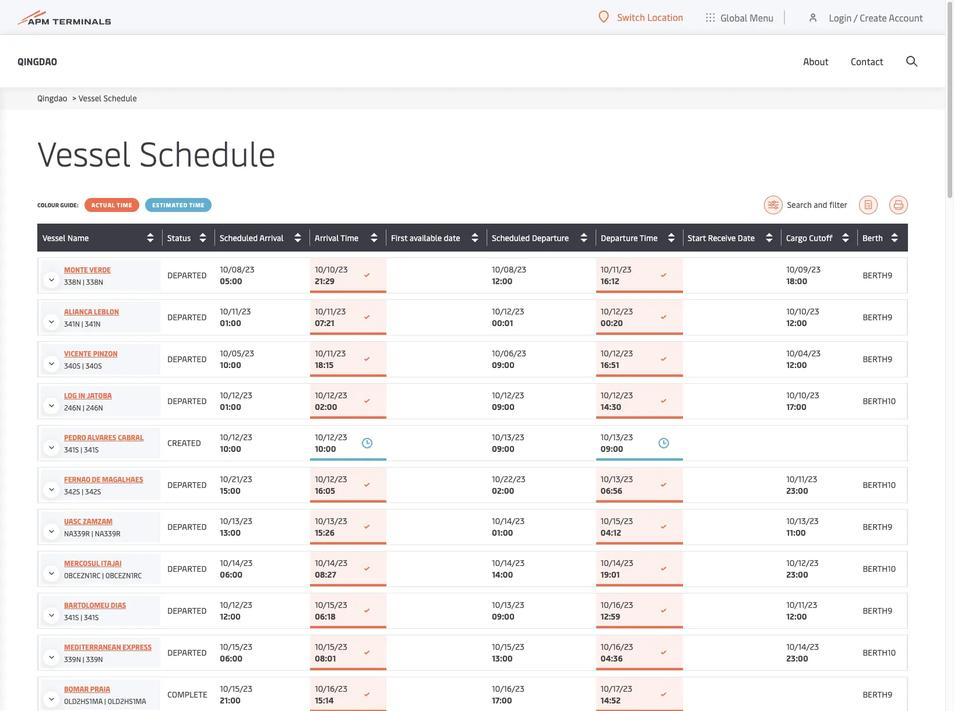 Task type: describe. For each thing, give the bounding box(es) containing it.
04:36
[[601, 653, 623, 664]]

13:00 for 10/13/23 13:00
[[220, 527, 241, 539]]

cargo cutoff button for 2nd departure time 'button' from left's "start receive date" button
[[786, 228, 855, 247]]

10/06/23 09:00
[[492, 348, 526, 371]]

estimated
[[152, 201, 188, 209]]

10/14/23 19:01
[[601, 558, 633, 581]]

10:00 for created
[[220, 444, 241, 455]]

estimated time
[[152, 201, 205, 209]]

zamzam
[[83, 517, 113, 526]]

cabral
[[118, 433, 144, 442]]

| inside pedro alvares cabral 341s | 341s
[[81, 445, 82, 455]]

actual time
[[91, 201, 132, 209]]

2 246n from the left
[[86, 403, 103, 413]]

14:00
[[492, 569, 513, 581]]

23:00 for 10/14/23 23:00
[[786, 653, 808, 664]]

10/11/23 23:00
[[786, 474, 817, 497]]

10/10/23 12:00
[[786, 306, 819, 329]]

10/11/23 16:12
[[601, 264, 632, 287]]

10/13/23 up 11:00
[[786, 516, 819, 527]]

10/12/23 down 10/06/23 09:00 at the right of the page
[[492, 390, 524, 401]]

1 342s from the left
[[64, 487, 80, 497]]

| for 10/05/23 10:00
[[82, 361, 84, 371]]

scheduled departure for first available date 'button' for second departure time 'button' from right
[[492, 232, 569, 243]]

first available date button for second departure time 'button' from right
[[391, 228, 484, 247]]

complete
[[167, 690, 207, 701]]

10/05/23
[[220, 348, 254, 359]]

12:00 for 10/12/23 12:00
[[220, 611, 241, 622]]

10/21/23
[[220, 474, 252, 485]]

10/17/23 14:52
[[601, 684, 632, 706]]

qingdao > vessel schedule
[[37, 93, 137, 104]]

departed for 10/11/23 01:00
[[167, 312, 207, 323]]

10/10/23 21:29
[[315, 264, 348, 287]]

10/12/23 down 10/05/23 10:00
[[220, 390, 252, 401]]

| for 10/11/23 01:00
[[82, 319, 83, 329]]

start for 2nd departure time 'button' from left
[[688, 232, 706, 243]]

10/11/23 01:00
[[220, 306, 251, 329]]

12:00 for 10/04/23 12:00
[[786, 360, 807, 371]]

/
[[854, 11, 858, 24]]

colour guide:
[[37, 201, 79, 209]]

2 338n from the left
[[86, 277, 103, 287]]

date for first available date 'button' for second departure time 'button' from right
[[444, 232, 461, 243]]

10/16/23 for 15:14
[[315, 684, 347, 695]]

04:12
[[601, 527, 621, 539]]

10/15/23 04:12
[[601, 516, 633, 539]]

01:00 for 10/12/23 01:00
[[220, 402, 241, 413]]

time for first available date 'button' for second departure time 'button' from right arrival time button
[[341, 232, 359, 243]]

1 na339r from the left
[[64, 529, 90, 539]]

10/14/23 14:00
[[492, 558, 525, 581]]

10/13/23 up 15:26
[[315, 516, 347, 527]]

praia
[[90, 685, 110, 694]]

2 departure time button from the left
[[601, 228, 681, 247]]

berth9 for 10/10/23
[[863, 312, 893, 323]]

pinzon
[[93, 349, 118, 358]]

departed for 10/12/23 12:00
[[167, 606, 207, 617]]

10/14/23 for 01:00
[[492, 516, 525, 527]]

12:00 for 10/11/23 12:00
[[786, 611, 807, 622]]

berth9 for 10/13/23
[[863, 522, 893, 533]]

scheduled arrival for scheduled arrival button for 2nd departure time 'button' from left's first available date 'button'
[[220, 232, 284, 243]]

search and filter button
[[764, 196, 847, 214]]

10/12/23 00:01
[[492, 306, 524, 329]]

bartolomeu
[[64, 601, 109, 610]]

| inside fernao de magalhaes 342s | 342s
[[82, 487, 83, 497]]

10/13/23 11:00
[[786, 516, 819, 539]]

2 10/12/23 10:00 from the left
[[315, 432, 347, 455]]

10/15/23 13:00
[[492, 642, 524, 664]]

1 0bcezn1rc from the left
[[64, 571, 100, 581]]

scheduled arrival button for 2nd departure time 'button' from left's first available date 'button'
[[220, 228, 307, 247]]

23:00 for 10/12/23 23:00
[[786, 569, 808, 581]]

vicente
[[64, 349, 92, 358]]

departure time for 2nd departure time 'button' from left
[[601, 232, 658, 243]]

1 departure time button from the left
[[601, 228, 680, 247]]

1 246n from the left
[[64, 403, 81, 413]]

01:00 for 10/14/23 01:00
[[492, 527, 513, 539]]

bomar praia 0ld2hs1ma | 0ld2hs1ma
[[64, 685, 146, 706]]

time for actual time
[[117, 201, 132, 209]]

departed for 10/21/23 15:00
[[167, 480, 207, 491]]

10/15/23 06:18
[[315, 600, 347, 622]]

10/12/23 up 16:51 at right
[[601, 348, 633, 359]]

15:26
[[315, 527, 335, 539]]

arrival time for first available date 'button' for second departure time 'button' from right arrival time button
[[315, 232, 359, 243]]

monte verde 338n | 338n
[[64, 265, 111, 287]]

de
[[92, 475, 100, 484]]

10/21/23 15:00
[[220, 474, 252, 497]]

first for first available date 'button' for second departure time 'button' from right
[[391, 232, 408, 243]]

10/06/23
[[492, 348, 526, 359]]

10/12/23 up 00:01
[[492, 306, 524, 317]]

09:00 for 10/13/23 09:00
[[492, 444, 515, 455]]

alianca
[[64, 307, 92, 316]]

berth button for second departure time 'button' from right's "start receive date" button
[[863, 228, 905, 247]]

berth10 for 10/12/23
[[863, 564, 896, 575]]

14:52
[[601, 695, 621, 706]]

10/14/23 23:00
[[786, 642, 819, 664]]

19:01
[[601, 569, 620, 581]]

10/14/23 06:00
[[220, 558, 253, 581]]

bartolomeu dias 341s | 341s
[[64, 601, 126, 622]]

name for scheduled arrival button for first available date 'button' for second departure time 'button' from right
[[67, 232, 89, 243]]

status button for scheduled arrival button for 2nd departure time 'button' from left's first available date 'button'
[[167, 228, 212, 247]]

global
[[721, 11, 747, 24]]

arrival time for arrival time button associated with 2nd departure time 'button' from left's first available date 'button'
[[315, 232, 359, 243]]

about
[[803, 55, 829, 68]]

1 vertical spatial schedule
[[139, 129, 276, 175]]

13:00 for 10/15/23 13:00
[[492, 653, 513, 664]]

10/15/23 08:01
[[315, 642, 347, 664]]

time for estimated time
[[189, 201, 205, 209]]

23:00 for 10/11/23 23:00
[[786, 486, 808, 497]]

vessel name for scheduled arrival button for 2nd departure time 'button' from left's first available date 'button'
[[43, 232, 89, 243]]

arrival time button for 2nd departure time 'button' from left's first available date 'button'
[[315, 228, 384, 247]]

scheduled for scheduled departure button associated with second departure time 'button' from right
[[492, 232, 530, 243]]

departure time for second departure time 'button' from right
[[601, 232, 657, 243]]

2 339n from the left
[[86, 655, 103, 664]]

10/10/23 17:00
[[786, 390, 819, 413]]

scheduled arrival button for first available date 'button' for second departure time 'button' from right
[[220, 228, 307, 247]]

start receive date for 2nd departure time 'button' from left's "start receive date" button
[[688, 232, 755, 243]]

10/12/23 16:05
[[315, 474, 347, 497]]

| for 10/15/23 06:00
[[83, 655, 84, 664]]

actual
[[91, 201, 115, 209]]

10/12/23 down 18:15
[[315, 390, 347, 401]]

10/05/23 10:00
[[220, 348, 254, 371]]

date for 2nd departure time 'button' from left's "start receive date" button
[[738, 232, 755, 243]]

switch
[[617, 10, 645, 23]]

first for 2nd departure time 'button' from left's first available date 'button'
[[391, 232, 408, 243]]

10/16/23 12:59
[[601, 600, 633, 622]]

10/04/23 12:00
[[786, 348, 821, 371]]

06:00 for 10/15/23 06:00
[[220, 653, 243, 664]]

10/13/23 15:26
[[315, 516, 347, 539]]

10/13/23 down "10/12/23 09:00" at the right
[[492, 432, 524, 443]]

10/13/23 down the 14:30
[[601, 432, 633, 443]]

start receive date button for second departure time 'button' from right
[[688, 228, 779, 247]]

fernao
[[64, 475, 90, 484]]

vessel name for scheduled arrival button for first available date 'button' for second departure time 'button' from right
[[43, 232, 89, 243]]

10/15/23 for 06:00
[[220, 642, 252, 653]]

berth button for 2nd departure time 'button' from left's "start receive date" button
[[863, 228, 904, 247]]

10/13/23 down 14:00
[[492, 600, 524, 611]]

1 338n from the left
[[64, 277, 81, 287]]

and
[[814, 199, 827, 210]]

monte
[[64, 265, 88, 275]]

10/16/23 for 17:00
[[492, 684, 525, 695]]

contact button
[[851, 35, 884, 87]]

16:12
[[601, 276, 619, 287]]

09:00 for 10/12/23 16:51
[[492, 360, 515, 371]]

in
[[78, 391, 85, 400]]

15:00
[[220, 486, 241, 497]]

search
[[787, 199, 812, 210]]

status for scheduled arrival button for 2nd departure time 'button' from left's first available date 'button'
[[167, 232, 191, 243]]

10/12/23 00:20
[[601, 306, 633, 329]]

departed for 10/14/23 06:00
[[167, 564, 207, 575]]

cargo cutoff button for second departure time 'button' from right's "start receive date" button
[[786, 228, 855, 247]]

10/12/23 down 11:00
[[786, 558, 819, 569]]

10/12/23 up the 14:30
[[601, 390, 633, 401]]

1 available from the left
[[410, 232, 442, 243]]

mercosul itajai 0bcezn1rc | 0bcezn1rc
[[64, 559, 142, 581]]

1 341n from the left
[[64, 319, 80, 329]]

vessel schedule
[[37, 129, 276, 175]]

10/15/23 21:00
[[220, 684, 252, 706]]

departed for 10/05/23 10:00
[[167, 354, 207, 365]]

mercosul
[[64, 559, 100, 568]]

10/16/23 15:14
[[315, 684, 347, 706]]

guide:
[[60, 201, 79, 209]]

10/16/23 17:00
[[492, 684, 525, 706]]



Task type: vqa. For each thing, say whether or not it's contained in the screenshot.
When
no



Task type: locate. For each thing, give the bounding box(es) containing it.
| inside monte verde 338n | 338n
[[83, 277, 84, 287]]

10:00 up 10/12/23 16:05
[[315, 444, 336, 455]]

departed for 10/13/23 13:00
[[167, 522, 207, 533]]

0 horizontal spatial 339n
[[64, 655, 81, 664]]

| down mediterranean
[[83, 655, 84, 664]]

10/13/23 09:00 for 10/13/23
[[492, 432, 524, 455]]

10/11/23 for 23:00
[[786, 474, 817, 485]]

10/12/23 up the 00:20
[[601, 306, 633, 317]]

0 vertical spatial 10/10/23
[[315, 264, 348, 275]]

scheduled for scheduled arrival button for 2nd departure time 'button' from left's first available date 'button'
[[220, 232, 258, 243]]

10/12/23 10:00 up 10/12/23 16:05
[[315, 432, 347, 455]]

2 berth9 from the top
[[863, 312, 893, 323]]

1 scheduled departure button from the left
[[492, 228, 593, 247]]

342s down "de"
[[85, 487, 101, 497]]

alvares
[[87, 433, 116, 442]]

log in jatoba 246n | 246n
[[64, 391, 112, 413]]

vessel
[[79, 93, 102, 104], [37, 129, 131, 175], [43, 232, 65, 243], [43, 232, 65, 243]]

contact
[[851, 55, 884, 68]]

scheduled arrival for scheduled arrival button for first available date 'button' for second departure time 'button' from right
[[220, 232, 284, 243]]

| inside mediterranean express 339n | 339n
[[83, 655, 84, 664]]

receive for 2nd departure time 'button' from left
[[708, 232, 736, 243]]

departed left the 05:00
[[167, 270, 207, 281]]

10/14/23 down 10/22/23 02:00
[[492, 516, 525, 527]]

340s down pinzon
[[86, 361, 102, 371]]

02:00 inside 10/22/23 02:00
[[492, 486, 514, 497]]

0bcezn1rc
[[64, 571, 100, 581], [105, 571, 142, 581]]

1 horizontal spatial 341n
[[85, 319, 101, 329]]

2 vertical spatial 01:00
[[492, 527, 513, 539]]

341n
[[64, 319, 80, 329], [85, 319, 101, 329]]

10/14/23 down 10/13/23 13:00
[[220, 558, 253, 569]]

1 departed from the top
[[167, 270, 207, 281]]

2 available from the left
[[410, 232, 442, 243]]

1 339n from the left
[[64, 655, 81, 664]]

10/14/23 for 06:00
[[220, 558, 253, 569]]

10/08/23 for 12:00
[[492, 264, 526, 275]]

0 horizontal spatial 0bcezn1rc
[[64, 571, 100, 581]]

| for 10/12/23 12:00
[[81, 613, 82, 622]]

10/11/23 12:00
[[786, 600, 817, 622]]

341s
[[64, 445, 79, 455], [84, 445, 99, 455], [64, 613, 79, 622], [84, 613, 99, 622]]

23:00
[[786, 486, 808, 497], [786, 569, 808, 581], [786, 653, 808, 664]]

departed left 10/13/23 13:00
[[167, 522, 207, 533]]

12:00 inside 10/08/23 12:00
[[492, 276, 513, 287]]

berth9 for 10/11/23
[[863, 606, 893, 617]]

06:00 inside 10/15/23 06:00
[[220, 653, 243, 664]]

12:00 down 10/04/23
[[786, 360, 807, 371]]

12:00 inside "10/11/23 12:00"
[[786, 611, 807, 622]]

cutoff for berth button associated with second departure time 'button' from right's "start receive date" button
[[809, 232, 833, 243]]

9 departed from the top
[[167, 648, 207, 659]]

1 horizontal spatial 02:00
[[492, 486, 514, 497]]

bomar
[[64, 685, 89, 694]]

arrival time button
[[315, 228, 384, 247], [315, 228, 384, 247]]

0 horizontal spatial 246n
[[64, 403, 81, 413]]

berth10 for 10/10/23
[[863, 396, 896, 407]]

09:00 up the '10/15/23 13:00'
[[492, 611, 515, 622]]

colour
[[37, 201, 59, 209]]

1 vertical spatial 01:00
[[220, 402, 241, 413]]

cutoff
[[809, 232, 833, 243], [809, 232, 833, 243]]

0 horizontal spatial 10/12/23 10:00
[[220, 432, 252, 455]]

departed up complete
[[167, 648, 207, 659]]

0 horizontal spatial 341n
[[64, 319, 80, 329]]

0 vertical spatial 06:00
[[220, 569, 243, 581]]

2 time from the left
[[189, 201, 205, 209]]

17:00 inside 10/10/23 17:00
[[786, 402, 807, 413]]

13:00 up '10/16/23 17:00'
[[492, 653, 513, 664]]

1 receive from the left
[[708, 232, 736, 243]]

01:00 down 10/05/23 10:00
[[220, 402, 241, 413]]

| inside "bartolomeu dias 341s | 341s"
[[81, 613, 82, 622]]

10/12/23 23:00
[[786, 558, 819, 581]]

01:00 for 10/11/23 01:00
[[220, 318, 241, 329]]

246n down jatoba at left bottom
[[86, 403, 103, 413]]

12:00 up 10/12/23 00:01
[[492, 276, 513, 287]]

departed left 10/11/23 01:00
[[167, 312, 207, 323]]

10/15/23 for 04:12
[[601, 516, 633, 527]]

0 vertical spatial 23:00
[[786, 486, 808, 497]]

cargo cutoff for second departure time 'button' from right
[[786, 232, 833, 243]]

time
[[341, 232, 359, 243], [341, 232, 359, 243], [639, 232, 657, 243], [640, 232, 658, 243]]

2 na339r from the left
[[95, 529, 121, 539]]

1 vertical spatial 06:00
[[220, 653, 243, 664]]

10/11/23 for 18:15
[[315, 348, 346, 359]]

12:00 up 10/15/23 06:00
[[220, 611, 241, 622]]

1 vertical spatial qingdao link
[[37, 93, 67, 104]]

0 horizontal spatial 10/08/23
[[220, 264, 255, 275]]

10/11/23 down the 10/12/23 23:00
[[786, 600, 817, 611]]

10/15/23 up 08:01
[[315, 642, 347, 653]]

first available date
[[391, 232, 460, 243], [391, 232, 461, 243]]

0ld2hs1ma down bomar
[[64, 697, 103, 706]]

6 departed from the top
[[167, 522, 207, 533]]

departed down created
[[167, 480, 207, 491]]

10/04/23
[[786, 348, 821, 359]]

10:00 inside 10/05/23 10:00
[[220, 360, 241, 371]]

0 horizontal spatial 02:00
[[315, 402, 337, 413]]

13:00 inside the '10/15/23 13:00'
[[492, 653, 513, 664]]

10/16/23 up "15:14"
[[315, 684, 347, 695]]

1 vertical spatial 10/10/23
[[786, 306, 819, 317]]

verde
[[89, 265, 111, 275]]

first available date button for 2nd departure time 'button' from left
[[391, 228, 484, 247]]

2 10/08/23 from the left
[[492, 264, 526, 275]]

4 departed from the top
[[167, 396, 207, 407]]

340s down vicente
[[64, 361, 81, 371]]

2 0ld2hs1ma from the left
[[108, 697, 146, 706]]

4 berth9 from the top
[[863, 522, 893, 533]]

2 departure time from the left
[[601, 232, 658, 243]]

07:21
[[315, 318, 334, 329]]

| down 'alianca' at the left
[[82, 319, 83, 329]]

cargo cutoff button
[[786, 228, 855, 247], [786, 228, 855, 247]]

1 340s from the left
[[64, 361, 81, 371]]

06:00 up 10/15/23 21:00
[[220, 653, 243, 664]]

1 horizontal spatial 0bcezn1rc
[[105, 571, 142, 581]]

06:00 up "10/12/23 12:00"
[[220, 569, 243, 581]]

2 departed from the top
[[167, 312, 207, 323]]

17:00 for 10/16/23 17:00
[[492, 695, 512, 706]]

1 departure time from the left
[[601, 232, 657, 243]]

21:00
[[220, 695, 241, 706]]

filter
[[829, 199, 847, 210]]

departed for 10/15/23 06:00
[[167, 648, 207, 659]]

09:00 down 10/06/23 09:00 at the right of the page
[[492, 402, 515, 413]]

10/11/23 up 16:12
[[601, 264, 632, 275]]

10/16/23 for 04:36
[[601, 642, 633, 653]]

1 scheduled departure from the left
[[492, 232, 569, 243]]

10/14/23 for 19:01
[[601, 558, 633, 569]]

1 date from the left
[[738, 232, 755, 243]]

15:14
[[315, 695, 334, 706]]

2 06:00 from the top
[[220, 653, 243, 664]]

global menu button
[[695, 0, 785, 35]]

10/16/23 up 12:59
[[601, 600, 633, 611]]

scheduled for scheduled departure button associated with 2nd departure time 'button' from left
[[492, 232, 530, 243]]

| for 10/13/23 13:00
[[91, 529, 93, 539]]

scheduled departure for 2nd departure time 'button' from left's first available date 'button'
[[492, 232, 569, 243]]

00:01
[[492, 318, 513, 329]]

12:00 inside 10/04/23 12:00
[[786, 360, 807, 371]]

342s down fernao
[[64, 487, 80, 497]]

1 horizontal spatial 342s
[[85, 487, 101, 497]]

17:00 inside '10/16/23 17:00'
[[492, 695, 512, 706]]

12:00
[[492, 276, 513, 287], [786, 318, 807, 329], [786, 360, 807, 371], [220, 611, 241, 622], [786, 611, 807, 622]]

10/10/23 up 21:29
[[315, 264, 348, 275]]

0 vertical spatial qingdao
[[17, 54, 57, 67]]

| down vicente
[[82, 361, 84, 371]]

2 vertical spatial 10/10/23
[[786, 390, 819, 401]]

10/12/23 12:00
[[220, 600, 252, 622]]

10/11/23 up 18:15
[[315, 348, 346, 359]]

1 23:00 from the top
[[786, 486, 808, 497]]

1 horizontal spatial time
[[189, 201, 205, 209]]

10/15/23 up 04:12
[[601, 516, 633, 527]]

10/10/23 down 10/04/23 12:00
[[786, 390, 819, 401]]

| down praia
[[104, 697, 106, 706]]

10/13/23 09:00 up 10/22/23
[[492, 432, 524, 455]]

1 vertical spatial qingdao
[[37, 93, 67, 104]]

10/12/23
[[492, 306, 524, 317], [601, 306, 633, 317], [601, 348, 633, 359], [220, 390, 252, 401], [315, 390, 347, 401], [492, 390, 524, 401], [601, 390, 633, 401], [220, 432, 252, 443], [315, 432, 347, 443], [315, 474, 347, 485], [786, 558, 819, 569], [220, 600, 252, 611]]

10/12/23 14:30
[[601, 390, 633, 413]]

23:00 up 10/13/23 11:00
[[786, 486, 808, 497]]

qingdao for qingdao > vessel schedule
[[37, 93, 67, 104]]

vessel name button for scheduled arrival button for first available date 'button' for second departure time 'button' from right
[[43, 228, 160, 247]]

switch location button
[[599, 10, 683, 23]]

| inside bomar praia 0ld2hs1ma | 0ld2hs1ma
[[104, 697, 106, 706]]

1 time from the left
[[117, 201, 132, 209]]

1 vertical spatial 02:00
[[492, 486, 514, 497]]

scheduled for scheduled arrival button for first available date 'button' for second departure time 'button' from right
[[220, 232, 258, 243]]

| for 10/14/23 06:00
[[102, 571, 104, 581]]

10/11/23 up 10/13/23 11:00
[[786, 474, 817, 485]]

10/17/23
[[601, 684, 632, 695]]

cargo
[[786, 232, 807, 243], [786, 232, 807, 243]]

10/11/23 for 07:21
[[315, 306, 346, 317]]

10/13/23 09:00 down the 14:30
[[601, 432, 633, 455]]

10/10/23 for 17:00
[[786, 390, 819, 401]]

3 23:00 from the top
[[786, 653, 808, 664]]

10/12/23 09:00
[[492, 390, 524, 413]]

na339r down zamzam
[[95, 529, 121, 539]]

10/11/23 for 16:12
[[601, 264, 632, 275]]

| down bartolomeu at the bottom of the page
[[81, 613, 82, 622]]

1 horizontal spatial 246n
[[86, 403, 103, 413]]

5 berth9 from the top
[[863, 606, 893, 617]]

| down monte
[[83, 277, 84, 287]]

| inside uasc zamzam na339r | na339r
[[91, 529, 93, 539]]

0 vertical spatial qingdao link
[[17, 54, 57, 68]]

1 vertical spatial 13:00
[[492, 653, 513, 664]]

1 horizontal spatial schedule
[[139, 129, 276, 175]]

1 berth9 from the top
[[863, 270, 893, 281]]

berth10 for 10/11/23
[[863, 480, 896, 491]]

2 342s from the left
[[85, 487, 101, 497]]

21:29
[[315, 276, 335, 287]]

pedro
[[64, 433, 86, 442]]

10/12/23 down 10/14/23 06:00
[[220, 600, 252, 611]]

1 horizontal spatial 0ld2hs1ma
[[108, 697, 146, 706]]

02:00 inside "10/12/23 02:00"
[[315, 402, 337, 413]]

10/08/23 up 10/12/23 00:01
[[492, 264, 526, 275]]

0 horizontal spatial 0ld2hs1ma
[[64, 697, 103, 706]]

17:00 down the '10/15/23 13:00'
[[492, 695, 512, 706]]

10/14/23 for 08:27
[[315, 558, 348, 569]]

10/10/23 for 21:29
[[315, 264, 348, 275]]

2 340s from the left
[[86, 361, 102, 371]]

08:01
[[315, 653, 336, 664]]

status button for scheduled arrival button for first available date 'button' for second departure time 'button' from right
[[167, 228, 212, 247]]

receive for second departure time 'button' from right
[[708, 232, 736, 243]]

departed left 10/14/23 06:00
[[167, 564, 207, 575]]

1 horizontal spatial 338n
[[86, 277, 103, 287]]

scheduled arrival
[[220, 232, 284, 243], [220, 232, 284, 243]]

342s
[[64, 487, 80, 497], [85, 487, 101, 497]]

vicente pinzon 340s | 340s
[[64, 349, 118, 371]]

| inside vicente pinzon 340s | 340s
[[82, 361, 84, 371]]

1 0ld2hs1ma from the left
[[64, 697, 103, 706]]

| for 10/15/23 21:00
[[104, 697, 106, 706]]

scheduled arrival button
[[220, 228, 307, 247], [220, 228, 307, 247]]

10/14/23 for 23:00
[[786, 642, 819, 653]]

| inside alianca leblon 341n | 341n
[[82, 319, 83, 329]]

09:00 inside "10/12/23 09:00"
[[492, 402, 515, 413]]

2 vertical spatial 23:00
[[786, 653, 808, 664]]

2 scheduled departure button from the left
[[492, 228, 593, 247]]

10:00 down 10/05/23
[[220, 360, 241, 371]]

12:00 for 10/10/23 12:00
[[786, 318, 807, 329]]

10:00 for departed
[[220, 360, 241, 371]]

23:00 up "10/11/23 12:00"
[[786, 569, 808, 581]]

2 receive from the left
[[708, 232, 736, 243]]

341n down leblon
[[85, 319, 101, 329]]

01:00 inside 10/11/23 01:00
[[220, 318, 241, 329]]

2 date from the left
[[444, 232, 461, 243]]

account
[[889, 11, 923, 24]]

1 06:00 from the top
[[220, 569, 243, 581]]

12:00 inside "10/10/23 12:00"
[[786, 318, 807, 329]]

0bcezn1rc down itajai
[[105, 571, 142, 581]]

created
[[167, 438, 201, 449]]

10/12/23 01:00
[[220, 390, 252, 413]]

10/08/23 for 05:00
[[220, 264, 255, 275]]

0 vertical spatial schedule
[[103, 93, 137, 104]]

| inside mercosul itajai 0bcezn1rc | 0bcezn1rc
[[102, 571, 104, 581]]

1 10/08/23 from the left
[[220, 264, 255, 275]]

4 berth10 from the top
[[863, 648, 896, 659]]

0 vertical spatial 17:00
[[786, 402, 807, 413]]

10/12/23 up 16:05
[[315, 474, 347, 485]]

mediterranean express 339n | 339n
[[64, 643, 152, 664]]

246n down log
[[64, 403, 81, 413]]

1 vertical spatial 23:00
[[786, 569, 808, 581]]

2 scheduled departure from the left
[[492, 232, 569, 243]]

10/11/23 down the 05:00
[[220, 306, 251, 317]]

10/15/23 down "10/12/23 12:00"
[[220, 642, 252, 653]]

10/14/23 up '08:27'
[[315, 558, 348, 569]]

departed up created
[[167, 396, 207, 407]]

1 10/12/23 10:00 from the left
[[220, 432, 252, 455]]

login / create account
[[829, 11, 923, 24]]

status for scheduled arrival button for first available date 'button' for second departure time 'button' from right
[[167, 232, 191, 243]]

uasc
[[64, 517, 81, 526]]

start for second departure time 'button' from right
[[688, 232, 706, 243]]

12:59
[[601, 611, 620, 622]]

mediterranean
[[64, 643, 121, 652]]

leblon
[[94, 307, 119, 316]]

scheduled departure button for 2nd departure time 'button' from left
[[492, 228, 593, 247]]

3 berth9 from the top
[[863, 354, 893, 365]]

global menu
[[721, 11, 774, 24]]

10:00
[[220, 360, 241, 371], [220, 444, 241, 455], [315, 444, 336, 455]]

arrival time button for first available date 'button' for second departure time 'button' from right
[[315, 228, 384, 247]]

0 horizontal spatial 338n
[[64, 277, 81, 287]]

1 date from the left
[[444, 232, 460, 243]]

17:00 for 10/10/23 17:00
[[786, 402, 807, 413]]

11:00
[[786, 527, 806, 539]]

01:00 inside 10/12/23 01:00
[[220, 402, 241, 413]]

10/10/23 for 12:00
[[786, 306, 819, 317]]

berth button
[[863, 228, 904, 247], [863, 228, 905, 247]]

0bcezn1rc down mercosul
[[64, 571, 100, 581]]

06:56
[[601, 486, 622, 497]]

14:30
[[601, 402, 621, 413]]

departed left "10/12/23 12:00"
[[167, 606, 207, 617]]

0 horizontal spatial schedule
[[103, 93, 137, 104]]

1 horizontal spatial 10/08/23
[[492, 264, 526, 275]]

name for scheduled arrival button for 2nd departure time 'button' from left's first available date 'button'
[[67, 232, 89, 243]]

6 berth9 from the top
[[863, 690, 893, 701]]

12:00 up 10/14/23 23:00
[[786, 611, 807, 622]]

06:18
[[315, 611, 336, 622]]

berth9 for 10/04/23
[[863, 354, 893, 365]]

10/10/23 down 18:00
[[786, 306, 819, 317]]

date for 2nd departure time 'button' from left's first available date 'button'
[[444, 232, 460, 243]]

search and filter
[[787, 199, 847, 210]]

start receive date button
[[688, 228, 779, 247], [688, 228, 779, 247]]

23:00 down "10/11/23 12:00"
[[786, 653, 808, 664]]

13:00 inside 10/13/23 13:00
[[220, 527, 241, 539]]

10/16/23 down the '10/15/23 13:00'
[[492, 684, 525, 695]]

departed for 10/12/23 01:00
[[167, 396, 207, 407]]

0 horizontal spatial na339r
[[64, 529, 90, 539]]

10/08/23 up the 05:00
[[220, 264, 255, 275]]

2 341n from the left
[[85, 319, 101, 329]]

5 departed from the top
[[167, 480, 207, 491]]

berth10 for 10/14/23
[[863, 648, 896, 659]]

10/11/23 07:21
[[315, 306, 346, 329]]

10/16/23 for 12:59
[[601, 600, 633, 611]]

1 horizontal spatial 10/12/23 10:00
[[315, 432, 347, 455]]

10/14/23 08:27
[[315, 558, 348, 581]]

scheduled departure button for second departure time 'button' from right
[[492, 228, 593, 247]]

create
[[860, 11, 887, 24]]

start
[[688, 232, 706, 243], [688, 232, 706, 243]]

0 vertical spatial 13:00
[[220, 527, 241, 539]]

10/12/23 down 10/12/23 01:00
[[220, 432, 252, 443]]

10/16/23 up 04:36
[[601, 642, 633, 653]]

339n
[[64, 655, 81, 664], [86, 655, 103, 664]]

time for arrival time button associated with 2nd departure time 'button' from left's first available date 'button'
[[341, 232, 359, 243]]

10/14/23 for 14:00
[[492, 558, 525, 569]]

cutoff for berth button associated with 2nd departure time 'button' from left's "start receive date" button
[[809, 232, 833, 243]]

0 vertical spatial 01:00
[[220, 318, 241, 329]]

1 horizontal spatial na339r
[[95, 529, 121, 539]]

17:00 down 10/04/23 12:00
[[786, 402, 807, 413]]

1 horizontal spatial 340s
[[86, 361, 102, 371]]

09:00 up 10/22/23
[[492, 444, 515, 455]]

0ld2hs1ma
[[64, 697, 103, 706], [108, 697, 146, 706]]

341n down 'alianca' at the left
[[64, 319, 80, 329]]

uasc zamzam na339r | na339r
[[64, 517, 121, 539]]

10/13/23 13:00
[[220, 516, 252, 539]]

0 horizontal spatial 13:00
[[220, 527, 241, 539]]

10/14/23 up 19:01
[[601, 558, 633, 569]]

0 horizontal spatial time
[[117, 201, 132, 209]]

10/15/23 for 08:01
[[315, 642, 347, 653]]

date
[[444, 232, 460, 243], [444, 232, 461, 243]]

login
[[829, 11, 852, 24]]

10/12/23 10:00
[[220, 432, 252, 455], [315, 432, 347, 455]]

1 horizontal spatial 17:00
[[786, 402, 807, 413]]

10/22/23 02:00
[[492, 474, 526, 497]]

10/13/23 09:00 for 10/16/23
[[492, 600, 524, 622]]

>
[[72, 93, 76, 104]]

2 23:00 from the top
[[786, 569, 808, 581]]

| down itajai
[[102, 571, 104, 581]]

10/15/23 up '10/16/23 17:00'
[[492, 642, 524, 653]]

23:00 inside 10/11/23 23:00
[[786, 486, 808, 497]]

| down fernao
[[82, 487, 83, 497]]

qingdao for qingdao
[[17, 54, 57, 67]]

02:00 down 10/22/23
[[492, 486, 514, 497]]

06:00 for 10/14/23 06:00
[[220, 569, 243, 581]]

06:00 inside 10/14/23 06:00
[[220, 569, 243, 581]]

10/12/23 10:00 up the 10/21/23
[[220, 432, 252, 455]]

09:00 for 10/16/23 12:59
[[492, 611, 515, 622]]

13:00
[[220, 527, 241, 539], [492, 653, 513, 664]]

10/22/23
[[492, 474, 526, 485]]

1 horizontal spatial 339n
[[86, 655, 103, 664]]

23:00 inside the 10/12/23 23:00
[[786, 569, 808, 581]]

09:00 up 10/13/23 06:56
[[601, 444, 623, 455]]

10/16/23 04:36
[[601, 642, 633, 664]]

3 departed from the top
[[167, 354, 207, 365]]

time right estimated
[[189, 201, 205, 209]]

2 0bcezn1rc from the left
[[105, 571, 142, 581]]

3 berth10 from the top
[[863, 564, 896, 575]]

7 departed from the top
[[167, 564, 207, 575]]

10/15/23 up 21:00
[[220, 684, 252, 695]]

02:00 down 18:15
[[315, 402, 337, 413]]

23:00 inside 10/14/23 23:00
[[786, 653, 808, 664]]

09:00 down 10/06/23
[[492, 360, 515, 371]]

0 vertical spatial 02:00
[[315, 402, 337, 413]]

date for second departure time 'button' from right's "start receive date" button
[[738, 232, 755, 243]]

10/11/23 for 01:00
[[220, 306, 251, 317]]

10/12/23 16:51
[[601, 348, 633, 371]]

10/13/23 up the 06:56
[[601, 474, 633, 485]]

0 horizontal spatial 342s
[[64, 487, 80, 497]]

10/12/23 02:00
[[315, 390, 347, 413]]

2 berth10 from the top
[[863, 480, 896, 491]]

2 date from the left
[[738, 232, 755, 243]]

02:00 for 10/12/23 02:00
[[315, 402, 337, 413]]

1 horizontal spatial 13:00
[[492, 653, 513, 664]]

menu
[[750, 11, 774, 24]]

| inside log in jatoba 246n | 246n
[[83, 403, 84, 413]]

01:00 inside 10/14/23 01:00
[[492, 527, 513, 539]]

cargo for second departure time 'button' from right's "start receive date" button
[[786, 232, 807, 243]]

01:00
[[220, 318, 241, 329], [220, 402, 241, 413], [492, 527, 513, 539]]

10/15/23 for 13:00
[[492, 642, 524, 653]]

1 berth10 from the top
[[863, 396, 896, 407]]

| for 10/08/23 05:00
[[83, 277, 84, 287]]

10/12/23 down "10/12/23 02:00"
[[315, 432, 347, 443]]

10/14/23
[[492, 516, 525, 527], [220, 558, 253, 569], [315, 558, 348, 569], [492, 558, 525, 569], [601, 558, 633, 569], [786, 642, 819, 653]]

10/11/23 for 12:00
[[786, 600, 817, 611]]

02:00 for 10/22/23 02:00
[[492, 486, 514, 497]]

8 departed from the top
[[167, 606, 207, 617]]

magalhaes
[[102, 475, 143, 484]]

time for 2nd departure time 'button' from left
[[640, 232, 658, 243]]

start receive date button for 2nd departure time 'button' from left
[[688, 228, 779, 247]]

departed left 10/05/23 10:00
[[167, 354, 207, 365]]

0 horizontal spatial 17:00
[[492, 695, 512, 706]]

12:00 inside "10/12/23 12:00"
[[220, 611, 241, 622]]

09:00 inside 10/06/23 09:00
[[492, 360, 515, 371]]

1 vertical spatial 17:00
[[492, 695, 512, 706]]

0 horizontal spatial 340s
[[64, 361, 81, 371]]

| down zamzam
[[91, 529, 93, 539]]

12:00 up 10/04/23
[[786, 318, 807, 329]]

10/13/23 down 15:00
[[220, 516, 252, 527]]

10/15/23 for 21:00
[[220, 684, 252, 695]]

10:00 up the 10/21/23
[[220, 444, 241, 455]]

338n down monte
[[64, 277, 81, 287]]

na339r down uasc
[[64, 529, 90, 539]]



